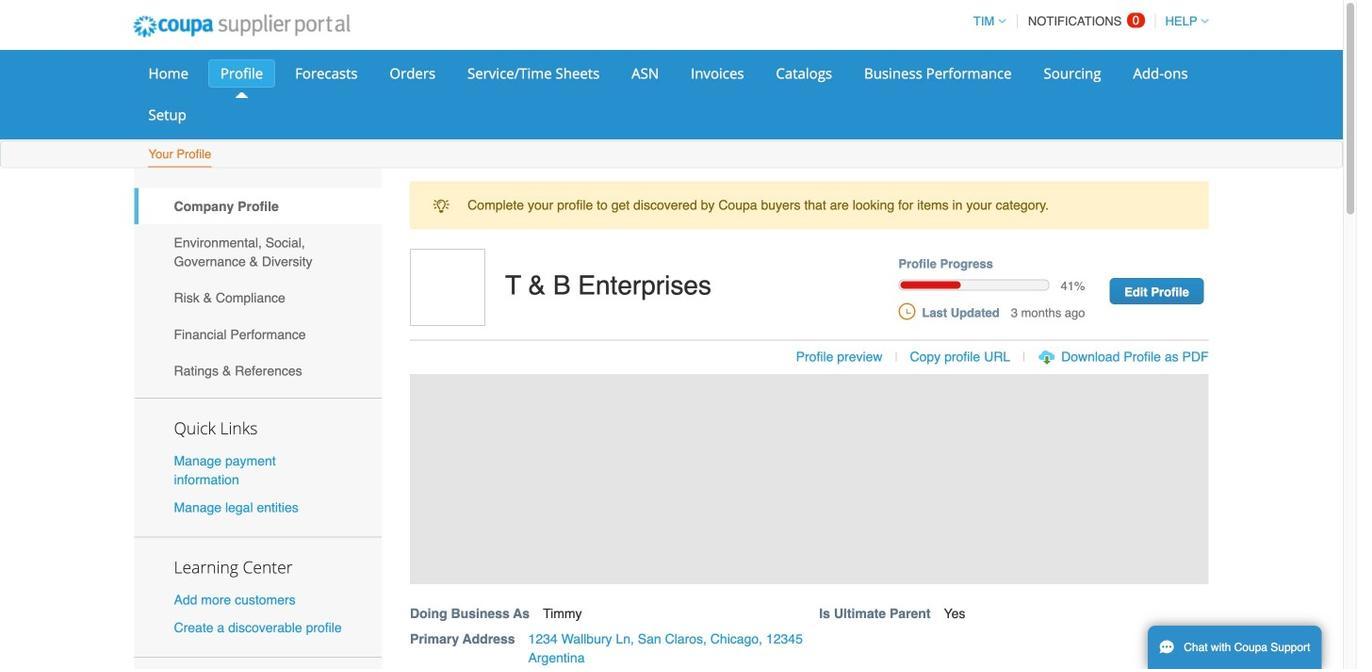 Task type: vqa. For each thing, say whether or not it's contained in the screenshot.
alert
yes



Task type: locate. For each thing, give the bounding box(es) containing it.
banner
[[403, 249, 1228, 669]]

t & b enterprises image
[[410, 249, 485, 326]]

background image
[[410, 374, 1209, 584]]

navigation
[[965, 3, 1209, 40]]

coupa supplier portal image
[[120, 3, 363, 50]]

alert
[[410, 181, 1209, 229]]



